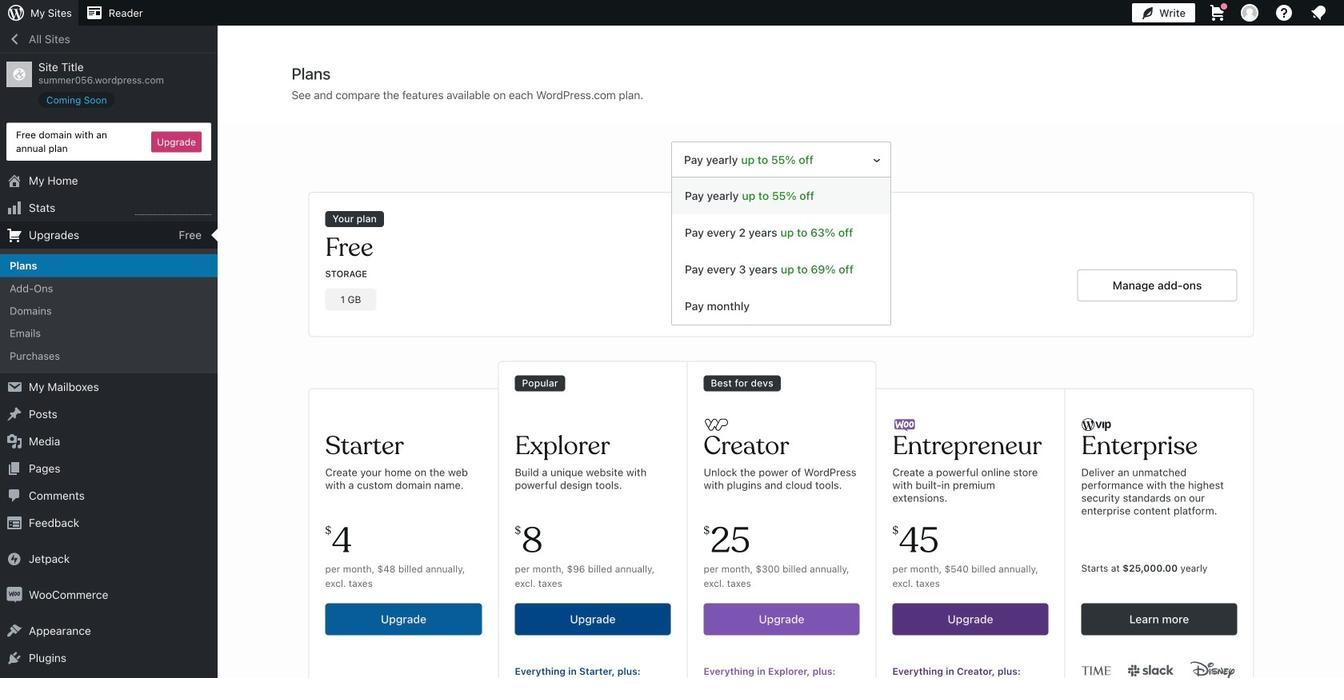 Task type: vqa. For each thing, say whether or not it's contained in the screenshot.
first img from the top
yes



Task type: locate. For each thing, give the bounding box(es) containing it.
my profile image
[[1241, 4, 1258, 22]]

1 vertical spatial img image
[[6, 587, 22, 603]]

option
[[672, 178, 890, 214]]

highest hourly views 0 image
[[135, 205, 211, 215]]

0 vertical spatial img image
[[6, 551, 22, 567]]

help image
[[1274, 3, 1294, 22]]

1 img image from the top
[[6, 551, 22, 567]]

img image
[[6, 551, 22, 567], [6, 587, 22, 603]]

list box
[[671, 177, 891, 326]]



Task type: describe. For each thing, give the bounding box(es) containing it.
2 img image from the top
[[6, 587, 22, 603]]

manage your notifications image
[[1309, 3, 1328, 22]]

my shopping cart image
[[1208, 3, 1227, 22]]



